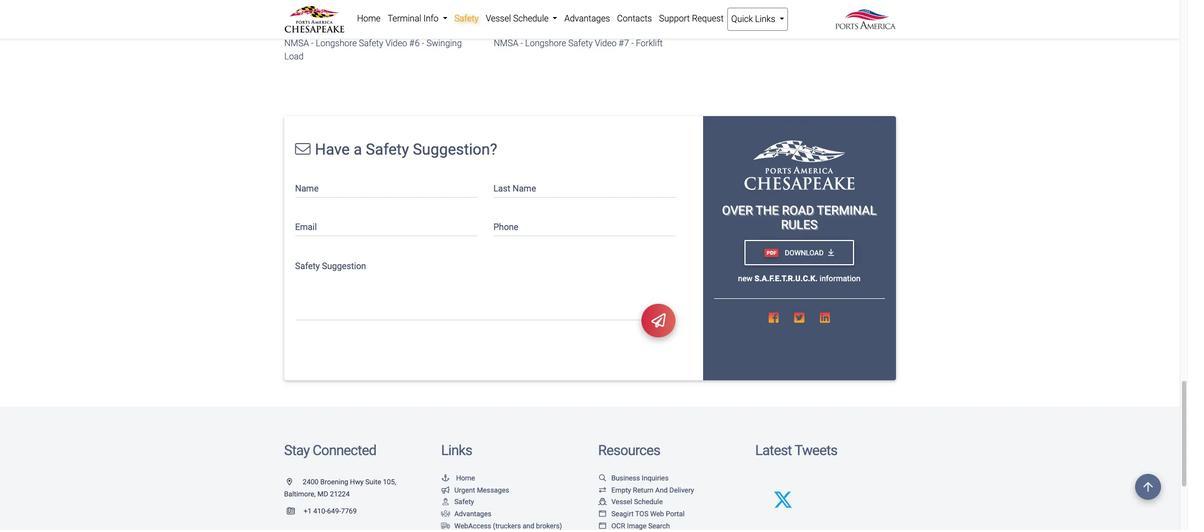 Task type: vqa. For each thing, say whether or not it's contained in the screenshot.
sort image inside the mission link
no



Task type: locate. For each thing, give the bounding box(es) containing it.
md
[[318, 490, 328, 499]]

name
[[295, 183, 319, 194], [513, 183, 536, 194]]

2 nmsa from the left
[[494, 38, 518, 48]]

1 horizontal spatial longshore
[[525, 38, 566, 48]]

1 vertical spatial home link
[[441, 475, 475, 483]]

over the road terminal rules
[[722, 203, 877, 232]]

1 nmsa from the left
[[284, 38, 309, 48]]

browser image
[[598, 512, 607, 519], [598, 523, 607, 530]]

1 horizontal spatial advantages link
[[561, 8, 614, 30]]

home link up nmsa - longshore safety video #6 - swinging load
[[354, 8, 384, 30]]

video left #7
[[595, 38, 617, 48]]

0 horizontal spatial vessel schedule
[[486, 13, 551, 24]]

links
[[755, 14, 776, 24], [441, 443, 472, 459]]

schedule up the "nmsa - longshore safety video #7 - forklift"
[[513, 13, 549, 24]]

Email text field
[[295, 215, 477, 237]]

0 vertical spatial schedule
[[513, 13, 549, 24]]

baltimore,
[[284, 490, 316, 499]]

support request
[[659, 13, 724, 24]]

1 longshore from the left
[[316, 38, 357, 48]]

safety link up swinging
[[451, 8, 482, 30]]

0 horizontal spatial advantages
[[454, 510, 492, 519]]

0 horizontal spatial home
[[357, 13, 381, 24]]

0 horizontal spatial vessel
[[486, 13, 511, 24]]

0 vertical spatial safety link
[[451, 8, 482, 30]]

browser image inside ocr image search link
[[598, 523, 607, 530]]

105,
[[383, 479, 396, 487]]

messages
[[477, 487, 509, 495]]

1 vertical spatial home
[[456, 475, 475, 483]]

vessel schedule
[[486, 13, 551, 24], [612, 499, 663, 507]]

1 vertical spatial safety link
[[441, 499, 474, 507]]

0 horizontal spatial nmsa
[[284, 38, 309, 48]]

1 vertical spatial vessel schedule link
[[598, 499, 663, 507]]

anchor image
[[441, 476, 450, 483]]

truck container image
[[441, 523, 450, 530]]

1 vertical spatial vessel schedule
[[612, 499, 663, 507]]

twitter square image
[[794, 313, 805, 324]]

-
[[311, 38, 313, 48], [422, 38, 424, 48], [520, 38, 523, 48], [631, 38, 634, 48]]

empty return and delivery
[[612, 487, 694, 495]]

home
[[357, 13, 381, 24], [456, 475, 475, 483]]

nmsa
[[284, 38, 309, 48], [494, 38, 518, 48]]

seagirt tos web portal
[[612, 510, 685, 519]]

ocr
[[612, 522, 625, 531]]

Safety Suggestion text field
[[295, 254, 676, 321]]

video inside nmsa - longshore safety video #6 - swinging load
[[385, 38, 407, 48]]

links up anchor icon
[[441, 443, 472, 459]]

vessel schedule link
[[482, 8, 561, 30], [598, 499, 663, 507]]

2 name from the left
[[513, 183, 536, 194]]

advantages up webaccess
[[454, 510, 492, 519]]

portal
[[666, 510, 685, 519]]

search image
[[598, 476, 607, 483]]

terminal info link
[[384, 8, 451, 30]]

safety down 'video' image
[[359, 38, 383, 48]]

1 horizontal spatial home link
[[441, 475, 475, 483]]

contacts
[[617, 13, 652, 24]]

nmsa for nmsa - longshore safety video #6 - swinging load
[[284, 38, 309, 48]]

0 vertical spatial links
[[755, 14, 776, 24]]

advantages link up the "nmsa - longshore safety video #7 - forklift"
[[561, 8, 614, 30]]

nmsa - longshore safety video #7 - forklift
[[494, 38, 663, 48]]

0 horizontal spatial schedule
[[513, 13, 549, 24]]

1 horizontal spatial name
[[513, 183, 536, 194]]

links right the quick
[[755, 14, 776, 24]]

links inside quick links link
[[755, 14, 776, 24]]

1 browser image from the top
[[598, 512, 607, 519]]

and
[[655, 487, 668, 495]]

longshore for nmsa - longshore safety video #7 - forklift
[[525, 38, 566, 48]]

vessel
[[486, 13, 511, 24], [612, 499, 632, 507]]

0 vertical spatial vessel schedule
[[486, 13, 551, 24]]

2 browser image from the top
[[598, 523, 607, 530]]

home link up urgent
[[441, 475, 475, 483]]

webaccess
[[454, 522, 491, 531]]

advantages link up webaccess
[[441, 510, 492, 519]]

schedule
[[513, 13, 549, 24], [634, 499, 663, 507]]

1 video from the left
[[385, 38, 407, 48]]

rules
[[781, 218, 818, 232]]

video for #7
[[595, 38, 617, 48]]

video left #6
[[385, 38, 407, 48]]

schedule up seagirt tos web portal
[[634, 499, 663, 507]]

nmsa - longshore safety video #6 - swinging load
[[284, 38, 462, 62]]

home link
[[354, 8, 384, 30], [441, 475, 475, 483]]

safety link down urgent
[[441, 499, 474, 507]]

0 vertical spatial browser image
[[598, 512, 607, 519]]

1 horizontal spatial nmsa
[[494, 38, 518, 48]]

tos
[[635, 510, 649, 519]]

#6
[[409, 38, 420, 48]]

browser image down ship icon
[[598, 512, 607, 519]]

1 horizontal spatial schedule
[[634, 499, 663, 507]]

new s.a.f.e.t.r.u.c.k. information
[[738, 275, 861, 284]]

phone
[[494, 222, 519, 233]]

forklift
[[636, 38, 663, 48]]

browser image inside seagirt tos web portal link
[[598, 512, 607, 519]]

empty return and delivery link
[[598, 487, 694, 495]]

longshore inside nmsa - longshore safety video #6 - swinging load
[[316, 38, 357, 48]]

resources
[[598, 443, 660, 459]]

quick
[[732, 14, 753, 24]]

home up urgent
[[456, 475, 475, 483]]

business inquiries link
[[598, 475, 669, 483]]

0 horizontal spatial advantages link
[[441, 510, 492, 519]]

2 video from the left
[[595, 38, 617, 48]]

advantages up the "nmsa - longshore safety video #7 - forklift"
[[565, 13, 610, 24]]

browser image left ocr
[[598, 523, 607, 530]]

1 horizontal spatial vessel schedule link
[[598, 499, 663, 507]]

0 horizontal spatial home link
[[354, 8, 384, 30]]

quick links link
[[727, 8, 788, 31]]

arrow to bottom image
[[828, 249, 834, 257]]

safety right a
[[366, 140, 409, 159]]

0 vertical spatial advantages link
[[561, 8, 614, 30]]

and
[[523, 522, 534, 531]]

1 horizontal spatial links
[[755, 14, 776, 24]]

name right last
[[513, 183, 536, 194]]

1 horizontal spatial vessel
[[612, 499, 632, 507]]

home link for urgent messages link
[[441, 475, 475, 483]]

browser image for ocr
[[598, 523, 607, 530]]

facebook square image
[[769, 313, 779, 324]]

name up email
[[295, 183, 319, 194]]

0 vertical spatial vessel
[[486, 13, 511, 24]]

safety link
[[451, 8, 482, 30], [441, 499, 474, 507]]

home down 'video' image
[[357, 13, 381, 24]]

1 horizontal spatial advantages
[[565, 13, 610, 24]]

1 horizontal spatial video
[[595, 38, 617, 48]]

0 horizontal spatial video
[[385, 38, 407, 48]]

Name text field
[[295, 176, 477, 198]]

safety inside nmsa - longshore safety video #6 - swinging load
[[359, 38, 383, 48]]

advantages link
[[561, 8, 614, 30], [441, 510, 492, 519]]

inquiries
[[642, 475, 669, 483]]

2 longshore from the left
[[525, 38, 566, 48]]

have
[[315, 140, 350, 159]]

web
[[650, 510, 664, 519]]

stay connected
[[284, 443, 376, 459]]

safety
[[454, 13, 479, 24], [359, 38, 383, 48], [568, 38, 593, 48], [366, 140, 409, 159], [295, 261, 320, 272], [454, 499, 474, 507]]

ocr image search link
[[598, 522, 670, 531]]

1 vertical spatial browser image
[[598, 523, 607, 530]]

latest
[[755, 443, 792, 459]]

0 horizontal spatial links
[[441, 443, 472, 459]]

urgent messages
[[454, 487, 509, 495]]

0 horizontal spatial name
[[295, 183, 319, 194]]

nmsa inside nmsa - longshore safety video #6 - swinging load
[[284, 38, 309, 48]]

swinging
[[426, 38, 462, 48]]

advantages
[[565, 13, 610, 24], [454, 510, 492, 519]]

3 - from the left
[[520, 38, 523, 48]]

last
[[494, 183, 511, 194]]

nmsa for nmsa - longshore safety video #7 - forklift
[[494, 38, 518, 48]]

hand receiving image
[[441, 512, 450, 519]]

suggestion
[[322, 261, 366, 272]]

0 horizontal spatial vessel schedule link
[[482, 8, 561, 30]]

suggestion?
[[413, 140, 497, 159]]

0 vertical spatial home link
[[354, 8, 384, 30]]

hwy
[[350, 479, 364, 487]]

0 horizontal spatial longshore
[[316, 38, 357, 48]]

1 vertical spatial vessel
[[612, 499, 632, 507]]

video
[[385, 38, 407, 48], [595, 38, 617, 48]]



Task type: describe. For each thing, give the bounding box(es) containing it.
video image
[[284, 0, 477, 8]]

1 horizontal spatial home
[[456, 475, 475, 483]]

new
[[738, 275, 753, 284]]

safety link for urgent messages link
[[441, 499, 474, 507]]

pdf
[[767, 250, 777, 256]]

1 vertical spatial advantages
[[454, 510, 492, 519]]

2400
[[303, 479, 319, 487]]

latest tweets
[[755, 443, 838, 459]]

suite
[[365, 479, 381, 487]]

#7
[[619, 38, 629, 48]]

user hard hat image
[[441, 500, 450, 507]]

ocr image search
[[612, 522, 670, 531]]

safety down urgent
[[454, 499, 474, 507]]

urgent
[[454, 487, 475, 495]]

load
[[284, 51, 303, 62]]

contacts link
[[614, 8, 656, 30]]

connected
[[313, 443, 376, 459]]

Last Name text field
[[494, 176, 676, 198]]

2400 broening hwy suite 105, baltimore, md 21224 link
[[284, 479, 396, 499]]

support
[[659, 13, 690, 24]]

0 vertical spatial vessel schedule link
[[482, 8, 561, 30]]

1 name from the left
[[295, 183, 319, 194]]

(truckers
[[493, 522, 521, 531]]

broening
[[320, 479, 348, 487]]

safety link for terminal info link
[[451, 8, 482, 30]]

business inquiries
[[612, 475, 669, 483]]

have a safety suggestion?
[[315, 140, 497, 159]]

browser image for seagirt
[[598, 512, 607, 519]]

support request link
[[656, 8, 727, 30]]

1 vertical spatial schedule
[[634, 499, 663, 507]]

exchange image
[[598, 488, 607, 495]]

linkedin image
[[820, 313, 830, 324]]

seagirt
[[612, 510, 634, 519]]

seagirt tos web portal link
[[598, 510, 685, 519]]

stay
[[284, 443, 310, 459]]

video for #6
[[385, 38, 407, 48]]

delivery
[[670, 487, 694, 495]]

tweets
[[795, 443, 838, 459]]

search
[[648, 522, 670, 531]]

information
[[820, 275, 861, 284]]

request
[[692, 13, 724, 24]]

go to top image
[[1136, 475, 1161, 501]]

last name
[[494, 183, 536, 194]]

21224
[[330, 490, 350, 499]]

quick links
[[732, 14, 778, 24]]

info
[[424, 13, 439, 24]]

email
[[295, 222, 317, 233]]

bullhorn image
[[441, 488, 450, 495]]

the
[[756, 203, 779, 218]]

1 horizontal spatial vessel schedule
[[612, 499, 663, 507]]

seagirt terminal image
[[744, 140, 855, 190]]

2400 broening hwy suite 105, baltimore, md 21224
[[284, 479, 396, 499]]

terminal
[[817, 203, 877, 218]]

safety left suggestion
[[295, 261, 320, 272]]

safety up swinging
[[454, 13, 479, 24]]

empty
[[612, 487, 631, 495]]

webaccess (truckers and brokers) link
[[441, 522, 562, 531]]

1 vertical spatial links
[[441, 443, 472, 459]]

webaccess (truckers and brokers)
[[454, 522, 562, 531]]

1 - from the left
[[311, 38, 313, 48]]

return
[[633, 487, 654, 495]]

longshore for nmsa - longshore safety video #6 - swinging load
[[316, 38, 357, 48]]

649-
[[327, 508, 341, 516]]

+1 410-649-7769 link
[[284, 508, 357, 516]]

home link for terminal info link
[[354, 8, 384, 30]]

+1
[[304, 508, 312, 516]]

safety suggestion
[[295, 261, 366, 272]]

image
[[627, 522, 647, 531]]

road
[[782, 203, 814, 218]]

map marker alt image
[[287, 480, 301, 487]]

terminal
[[388, 13, 421, 24]]

410-
[[313, 508, 327, 516]]

1 vertical spatial advantages link
[[441, 510, 492, 519]]

4 - from the left
[[631, 38, 634, 48]]

2 - from the left
[[422, 38, 424, 48]]

business
[[612, 475, 640, 483]]

Phone text field
[[494, 215, 676, 237]]

brokers)
[[536, 522, 562, 531]]

0 vertical spatial advantages
[[565, 13, 610, 24]]

urgent messages link
[[441, 487, 509, 495]]

0 vertical spatial home
[[357, 13, 381, 24]]

7769
[[341, 508, 357, 516]]

s.a.f.e.t.r.u.c.k.
[[755, 275, 818, 284]]

over
[[722, 203, 753, 218]]

ship image
[[598, 500, 607, 507]]

download
[[783, 249, 824, 257]]

terminal info
[[388, 13, 441, 24]]

+1 410-649-7769
[[304, 508, 357, 516]]

a
[[354, 140, 362, 159]]

safety left #7
[[568, 38, 593, 48]]

phone office image
[[287, 509, 304, 516]]



